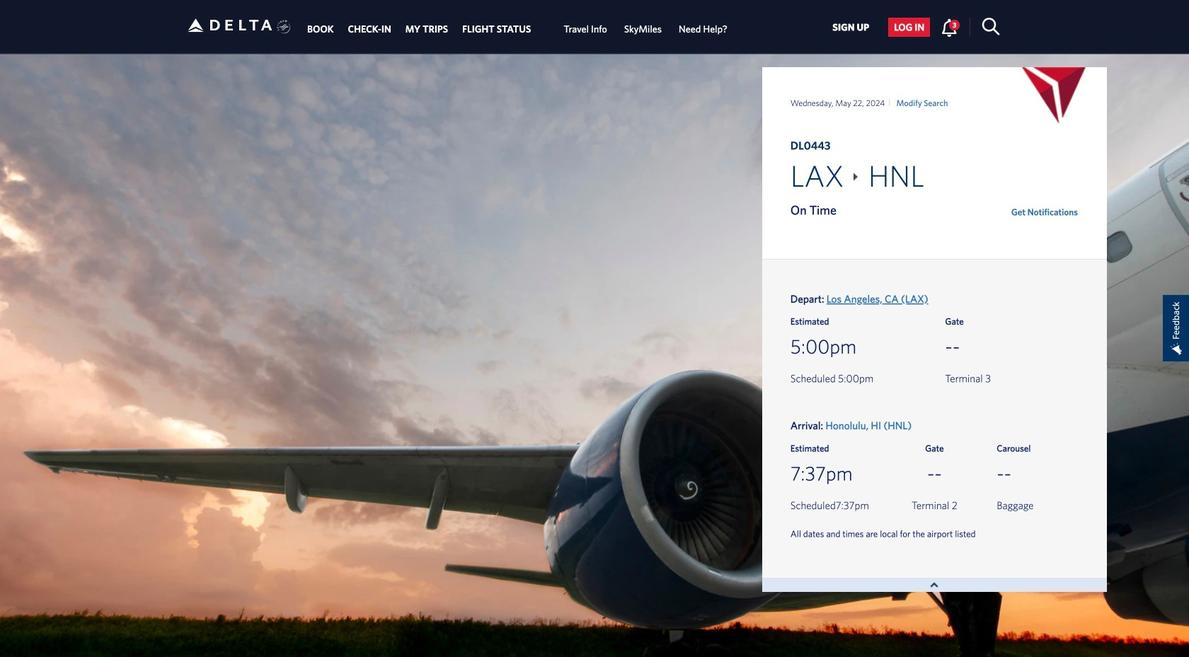 Task type: describe. For each thing, give the bounding box(es) containing it.
delta air lines image
[[188, 3, 272, 47]]

skyteam image
[[277, 5, 291, 49]]



Task type: vqa. For each thing, say whether or not it's contained in the screenshot.
Soon
no



Task type: locate. For each thing, give the bounding box(es) containing it.
heroimgurl image
[[0, 54, 1189, 658]]

tab list
[[300, 1, 736, 52]]



